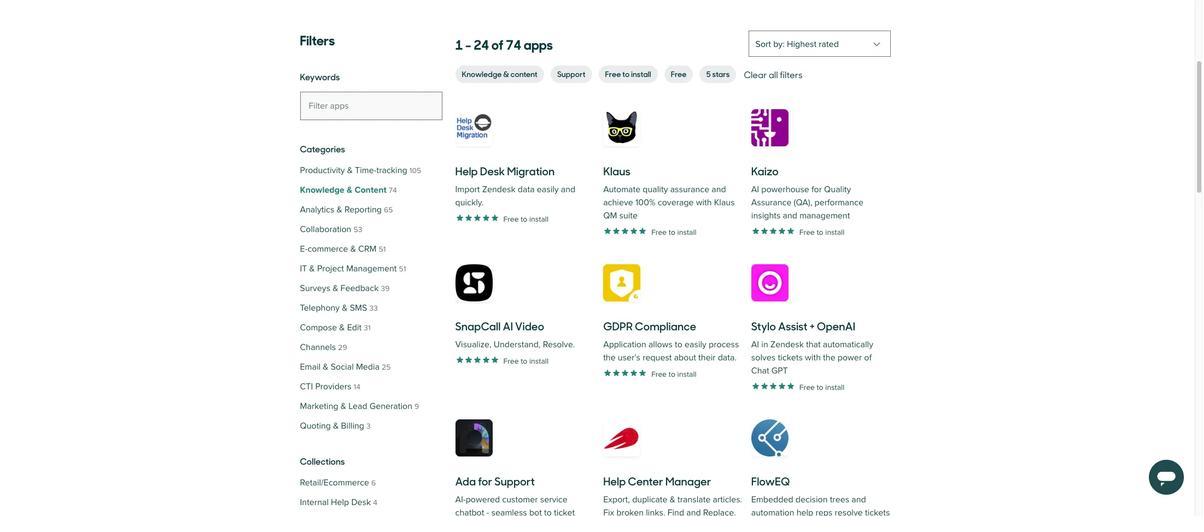 Task type: vqa. For each thing, say whether or not it's contained in the screenshot.


Task type: locate. For each thing, give the bounding box(es) containing it.
zendesk inside help desk migration import zendesk data easily and quickly.
[[482, 184, 516, 195]]

1 horizontal spatial desk
[[480, 163, 505, 179]]

gdpr
[[603, 318, 633, 334]]

fix
[[603, 508, 614, 517]]

74 left apps in the top left of the page
[[506, 34, 521, 54]]

1 vertical spatial klaus
[[714, 197, 735, 208]]

0 horizontal spatial knowledge
[[300, 185, 345, 196]]

& right it
[[309, 264, 315, 275]]

easily right data
[[537, 184, 559, 195]]

ai inside kaizo ai powerhouse for quality assurance (qa), performance insights and management
[[751, 184, 759, 195]]

& up find
[[670, 495, 675, 506]]

to for stylo assist + openai
[[817, 383, 824, 392]]

0 horizontal spatial easily
[[537, 184, 559, 195]]

help
[[455, 163, 478, 179], [603, 474, 626, 490], [331, 498, 349, 509]]

2 the from the left
[[823, 353, 836, 364]]

1 vertical spatial ai
[[503, 318, 513, 334]]

0 horizontal spatial the
[[603, 353, 616, 364]]

and right data
[[561, 184, 576, 195]]

gpt
[[772, 366, 788, 377]]

& up collaboration 53
[[337, 205, 342, 216]]

allows
[[649, 340, 673, 351]]

& for sms
[[342, 303, 348, 314]]

zendesk inside stylo assist + openai ai in zendesk that automatically solves tickets with the power of chat gpt
[[771, 340, 804, 351]]

free for stylo assist + openai
[[800, 383, 815, 392]]

1 vertical spatial zendesk
[[771, 340, 804, 351]]

& up telephony & sms 33
[[333, 283, 338, 294]]

0 vertical spatial zendesk
[[482, 184, 516, 195]]

2 vertical spatial help
[[331, 498, 349, 509]]

support inside ada for support ai-powered customer service chatbot - seamless bot to ticke
[[495, 474, 535, 490]]

knowledge for knowledge & content 74
[[300, 185, 345, 196]]

ai-
[[455, 495, 466, 506]]

1 vertical spatial desk
[[351, 498, 371, 509]]

0 vertical spatial desk
[[480, 163, 505, 179]]

of right power
[[864, 353, 872, 364]]

marketing & lead generation 9
[[300, 401, 419, 412]]

& left lead
[[341, 401, 346, 412]]

the left power
[[823, 353, 836, 364]]

2 vertical spatial ai
[[751, 340, 759, 351]]

- right 1
[[466, 34, 471, 54]]

tracking
[[377, 165, 407, 176]]

install for stylo assist + openai
[[826, 383, 845, 392]]

for up powered
[[478, 474, 492, 490]]

51 inside it & project management 51
[[399, 265, 406, 274]]

help for desk
[[455, 163, 478, 179]]

- down powered
[[487, 508, 489, 517]]

free to install for help desk migration
[[503, 215, 549, 224]]

duplicate
[[632, 495, 668, 506]]

33
[[369, 304, 378, 313]]

ai up understand,
[[503, 318, 513, 334]]

1 horizontal spatial easily
[[685, 340, 707, 351]]

the inside the "gdpr compliance application allows to easily process the user's request about their data."
[[603, 353, 616, 364]]

0 vertical spatial support
[[557, 68, 586, 79]]

39
[[381, 284, 390, 294]]

free to install for kaizo
[[800, 228, 845, 237]]

1 vertical spatial of
[[864, 353, 872, 364]]

51 inside 'e-commerce & crm 51'
[[379, 245, 386, 254]]

support
[[557, 68, 586, 79], [495, 474, 535, 490]]

automatically
[[823, 340, 874, 351]]

1 vertical spatial with
[[805, 353, 821, 364]]

export,
[[603, 495, 630, 506]]

knowledge & content
[[462, 68, 538, 79]]

None search field
[[300, 92, 442, 120]]

internal help desk 4
[[300, 498, 377, 509]]

and right assurance in the top of the page
[[712, 184, 726, 195]]

and down translate
[[687, 508, 701, 517]]

support up customer
[[495, 474, 535, 490]]

1
[[455, 34, 463, 54]]

& for lead
[[341, 401, 346, 412]]

1 horizontal spatial 74
[[506, 34, 521, 54]]

for up '(qa),'
[[812, 184, 822, 195]]

free for snapcall ai video
[[503, 357, 519, 366]]

achieve
[[603, 197, 633, 208]]

of right 24
[[492, 34, 504, 54]]

free to install for gdpr compliance
[[652, 370, 697, 379]]

1 vertical spatial knowledge
[[300, 185, 345, 196]]

klaus up the automate
[[603, 163, 631, 179]]

install for gdpr compliance
[[677, 370, 697, 379]]

for
[[812, 184, 822, 195], [478, 474, 492, 490]]

0 vertical spatial 51
[[379, 245, 386, 254]]

zendesk up the tickets
[[771, 340, 804, 351]]

0 vertical spatial klaus
[[603, 163, 631, 179]]

the inside stylo assist + openai ai in zendesk that automatically solves tickets with the power of chat gpt
[[823, 353, 836, 364]]

and
[[561, 184, 576, 195], [712, 184, 726, 195], [783, 211, 797, 222], [852, 495, 866, 506], [687, 508, 701, 517]]

help inside help center manager export, duplicate & translate articles. fix broken links. find and replace.
[[603, 474, 626, 490]]

ai up assurance
[[751, 184, 759, 195]]

easily up about
[[685, 340, 707, 351]]

and inside klaus automate quality assurance and achieve 100% coverage with klaus qm suite
[[712, 184, 726, 195]]

desk left 4
[[351, 498, 371, 509]]

74 inside knowledge & content 74
[[389, 186, 397, 195]]

install for help desk migration
[[529, 215, 549, 224]]

support right 'content'
[[557, 68, 586, 79]]

1 horizontal spatial help
[[455, 163, 478, 179]]

e-
[[300, 244, 308, 255]]

collaboration 53
[[300, 224, 362, 235]]

the
[[603, 353, 616, 364], [823, 353, 836, 364]]

e-commerce & crm 51
[[300, 244, 386, 255]]

& left crm
[[350, 244, 356, 255]]

desk
[[480, 163, 505, 179], [351, 498, 371, 509]]

& left 'content'
[[503, 68, 509, 79]]

channels
[[300, 342, 336, 353]]

reps
[[816, 508, 833, 517]]

& for billing
[[333, 421, 339, 432]]

1 horizontal spatial for
[[812, 184, 822, 195]]

all
[[769, 68, 778, 80]]

power
[[838, 353, 862, 364]]

install
[[631, 68, 651, 79], [529, 215, 549, 224], [677, 228, 697, 237], [826, 228, 845, 237], [529, 357, 549, 366], [677, 370, 697, 379], [826, 383, 845, 392]]

klaus left assurance
[[714, 197, 735, 208]]

0 vertical spatial -
[[466, 34, 471, 54]]

(qa),
[[794, 197, 812, 208]]

& left time-
[[347, 165, 353, 176]]

& left billing
[[333, 421, 339, 432]]

retail/ecommerce 6
[[300, 478, 376, 489]]

1 horizontal spatial 51
[[399, 265, 406, 274]]

1 horizontal spatial with
[[805, 353, 821, 364]]

2 horizontal spatial help
[[603, 474, 626, 490]]

51 right management in the bottom left of the page
[[399, 265, 406, 274]]

easily
[[537, 184, 559, 195], [685, 340, 707, 351]]

74 down tracking
[[389, 186, 397, 195]]

trees
[[830, 495, 849, 506]]

0 vertical spatial for
[[812, 184, 822, 195]]

social
[[331, 362, 354, 373]]

1 vertical spatial support
[[495, 474, 535, 490]]

to for snapcall ai video
[[521, 357, 527, 366]]

& for feedback
[[333, 283, 338, 294]]

0 horizontal spatial desk
[[351, 498, 371, 509]]

1 horizontal spatial -
[[487, 508, 489, 517]]

4
[[373, 499, 377, 508]]

stylo assist + openai ai in zendesk that automatically solves tickets with the power of chat gpt
[[751, 318, 874, 377]]

crm
[[358, 244, 377, 255]]

assurance
[[670, 184, 710, 195]]

knowledge down productivity
[[300, 185, 345, 196]]

0 vertical spatial ai
[[751, 184, 759, 195]]

visualize,
[[455, 340, 492, 351]]

translate
[[678, 495, 711, 506]]

&
[[503, 68, 509, 79], [347, 165, 353, 176], [347, 185, 352, 196], [337, 205, 342, 216], [350, 244, 356, 255], [309, 264, 315, 275], [333, 283, 338, 294], [342, 303, 348, 314], [339, 323, 345, 334], [323, 362, 328, 373], [341, 401, 346, 412], [333, 421, 339, 432], [670, 495, 675, 506]]

-
[[466, 34, 471, 54], [487, 508, 489, 517]]

help inside help desk migration import zendesk data easily and quickly.
[[455, 163, 478, 179]]

0 horizontal spatial help
[[331, 498, 349, 509]]

1 horizontal spatial the
[[823, 353, 836, 364]]

stars
[[712, 68, 730, 79]]

edit
[[347, 323, 362, 334]]

1 the from the left
[[603, 353, 616, 364]]

help up export,
[[603, 474, 626, 490]]

& up analytics & reporting 65 on the top
[[347, 185, 352, 196]]

seamless
[[491, 508, 527, 517]]

the left user's
[[603, 353, 616, 364]]

with down assurance in the top of the page
[[696, 197, 712, 208]]

1 horizontal spatial of
[[864, 353, 872, 364]]

user's
[[618, 353, 641, 364]]

knowledge down 24
[[462, 68, 502, 79]]

5 stars
[[706, 68, 730, 79]]

0 horizontal spatial support
[[495, 474, 535, 490]]

& for reporting
[[337, 205, 342, 216]]

0 vertical spatial easily
[[537, 184, 559, 195]]

ai inside snapcall ai video visualize, understand, resolve.
[[503, 318, 513, 334]]

0 horizontal spatial zendesk
[[482, 184, 516, 195]]

about
[[674, 353, 696, 364]]

53
[[354, 225, 362, 235]]

help for center
[[603, 474, 626, 490]]

1 vertical spatial for
[[478, 474, 492, 490]]

& left sms
[[342, 303, 348, 314]]

email & social media 25
[[300, 362, 391, 373]]

0 vertical spatial help
[[455, 163, 478, 179]]

ai left in
[[751, 340, 759, 351]]

customer
[[502, 495, 538, 506]]

desk left migration
[[480, 163, 505, 179]]

ai
[[751, 184, 759, 195], [503, 318, 513, 334], [751, 340, 759, 351]]

& right 'email'
[[323, 362, 328, 373]]

1 horizontal spatial klaus
[[714, 197, 735, 208]]

and up resolve
[[852, 495, 866, 506]]

help up import
[[455, 163, 478, 179]]

free for kaizo
[[800, 228, 815, 237]]

and down '(qa),'
[[783, 211, 797, 222]]

time-
[[355, 165, 377, 176]]

analytics
[[300, 205, 334, 216]]

0 vertical spatial knowledge
[[462, 68, 502, 79]]

0 horizontal spatial klaus
[[603, 163, 631, 179]]

& for content
[[347, 185, 352, 196]]

bot
[[529, 508, 542, 517]]

51 right crm
[[379, 245, 386, 254]]

install for snapcall ai video
[[529, 357, 549, 366]]

desk inside help desk migration import zendesk data easily and quickly.
[[480, 163, 505, 179]]

resolve
[[835, 508, 863, 517]]

help down retail/ecommerce 6
[[331, 498, 349, 509]]

1 vertical spatial 74
[[389, 186, 397, 195]]

1 horizontal spatial knowledge
[[462, 68, 502, 79]]

0 horizontal spatial for
[[478, 474, 492, 490]]

0 vertical spatial of
[[492, 34, 504, 54]]

0 horizontal spatial with
[[696, 197, 712, 208]]

in
[[762, 340, 768, 351]]

import
[[455, 184, 480, 195]]

quoting & billing 3
[[300, 421, 371, 432]]

zendesk
[[482, 184, 516, 195], [771, 340, 804, 351]]

& left edit
[[339, 323, 345, 334]]

& for social
[[323, 362, 328, 373]]

productivity & time-tracking 105
[[300, 165, 421, 176]]

1 vertical spatial -
[[487, 508, 489, 517]]

project
[[317, 264, 344, 275]]

that
[[806, 340, 821, 351]]

1 vertical spatial 51
[[399, 265, 406, 274]]

51 for crm
[[379, 245, 386, 254]]

1 vertical spatial easily
[[685, 340, 707, 351]]

0 horizontal spatial -
[[466, 34, 471, 54]]

reporting
[[345, 205, 382, 216]]

0 horizontal spatial 51
[[379, 245, 386, 254]]

tickets
[[778, 353, 803, 364]]

decision
[[796, 495, 828, 506]]

0 horizontal spatial 74
[[389, 186, 397, 195]]

1 vertical spatial help
[[603, 474, 626, 490]]

with down that
[[805, 353, 821, 364]]

it & project management 51
[[300, 264, 406, 275]]

zendesk left data
[[482, 184, 516, 195]]

powerhouse
[[762, 184, 809, 195]]

0 vertical spatial with
[[696, 197, 712, 208]]

solves
[[751, 353, 776, 364]]

14
[[354, 383, 361, 392]]

free for gdpr compliance
[[652, 370, 667, 379]]

collaboration
[[300, 224, 351, 235]]

marketing
[[300, 401, 338, 412]]

of
[[492, 34, 504, 54], [864, 353, 872, 364]]

1 horizontal spatial zendesk
[[771, 340, 804, 351]]



Task type: describe. For each thing, give the bounding box(es) containing it.
to inside ada for support ai-powered customer service chatbot - seamless bot to ticke
[[544, 508, 552, 517]]

kaizo ai powerhouse for quality assurance (qa), performance insights and management
[[751, 163, 864, 222]]

filters
[[300, 30, 335, 49]]

quality
[[643, 184, 668, 195]]

their
[[699, 353, 716, 364]]

to for gdpr compliance
[[669, 370, 675, 379]]

compose & edit 31
[[300, 323, 371, 334]]

& for edit
[[339, 323, 345, 334]]

to for help desk migration
[[521, 215, 527, 224]]

ai inside stylo assist + openai ai in zendesk that automatically solves tickets with the power of chat gpt
[[751, 340, 759, 351]]

easily inside the "gdpr compliance application allows to easily process the user's request about their data."
[[685, 340, 707, 351]]

knowledge for knowledge & content
[[462, 68, 502, 79]]

understand,
[[494, 340, 541, 351]]

free for klaus
[[652, 228, 667, 237]]

to inside the "gdpr compliance application allows to easily process the user's request about their data."
[[675, 340, 683, 351]]

coverage
[[658, 197, 694, 208]]

quoting
[[300, 421, 331, 432]]

ai for video
[[503, 318, 513, 334]]

snapcall
[[455, 318, 501, 334]]

productivity
[[300, 165, 345, 176]]

free to install for snapcall ai video
[[503, 357, 549, 366]]

25
[[382, 363, 391, 372]]

of inside stylo assist + openai ai in zendesk that automatically solves tickets with the power of chat gpt
[[864, 353, 872, 364]]

email
[[300, 362, 321, 373]]

0 horizontal spatial of
[[492, 34, 504, 54]]

generation
[[370, 401, 412, 412]]

1 horizontal spatial support
[[557, 68, 586, 79]]

automation
[[751, 508, 795, 517]]

performance
[[815, 197, 864, 208]]

free for help desk migration
[[503, 215, 519, 224]]

- inside ada for support ai-powered customer service chatbot - seamless bot to ticke
[[487, 508, 489, 517]]

floweq embedded decision trees and automation help reps resolve ticket
[[751, 474, 890, 517]]

assist
[[778, 318, 808, 334]]

content
[[511, 68, 538, 79]]

snapcall ai video visualize, understand, resolve.
[[455, 318, 575, 351]]

& inside help center manager export, duplicate & translate articles. fix broken links. find and replace.
[[670, 495, 675, 506]]

install for kaizo
[[826, 228, 845, 237]]

video
[[515, 318, 544, 334]]

free to install for stylo assist + openai
[[800, 383, 845, 392]]

internal
[[300, 498, 329, 509]]

application
[[603, 340, 646, 351]]

ada
[[455, 474, 476, 490]]

clear all filters
[[744, 68, 803, 80]]

help
[[797, 508, 813, 517]]

find
[[668, 508, 684, 517]]

5
[[706, 68, 711, 79]]

floweq
[[751, 474, 790, 490]]

retail/ecommerce
[[300, 478, 369, 489]]

ada for support ai-powered customer service chatbot - seamless bot to ticke
[[455, 474, 575, 517]]

0 vertical spatial 74
[[506, 34, 521, 54]]

with inside klaus automate quality assurance and achieve 100% coverage with klaus qm suite
[[696, 197, 712, 208]]

collections
[[300, 456, 345, 468]]

telephony & sms 33
[[300, 303, 378, 314]]

& for content
[[503, 68, 509, 79]]

install for klaus
[[677, 228, 697, 237]]

24
[[474, 34, 489, 54]]

and inside the floweq embedded decision trees and automation help reps resolve ticket
[[852, 495, 866, 506]]

& for project
[[309, 264, 315, 275]]

data.
[[718, 353, 737, 364]]

service
[[540, 495, 568, 506]]

compose
[[300, 323, 337, 334]]

telephony
[[300, 303, 340, 314]]

gdpr compliance application allows to easily process the user's request about their data.
[[603, 318, 739, 364]]

for inside ada for support ai-powered customer service chatbot - seamless bot to ticke
[[478, 474, 492, 490]]

powered
[[466, 495, 500, 506]]

Filter apps search field
[[300, 92, 442, 120]]

clear all filters button
[[743, 67, 804, 82]]

and inside help desk migration import zendesk data easily and quickly.
[[561, 184, 576, 195]]

broken
[[617, 508, 644, 517]]

automate
[[603, 184, 641, 195]]

request
[[643, 353, 672, 364]]

klaus automate quality assurance and achieve 100% coverage with klaus qm suite
[[603, 163, 735, 222]]

with inside stylo assist + openai ai in zendesk that automatically solves tickets with the power of chat gpt
[[805, 353, 821, 364]]

openai
[[817, 318, 856, 334]]

providers
[[315, 382, 351, 393]]

apps
[[524, 34, 553, 54]]

to for kaizo
[[817, 228, 824, 237]]

knowledge & content 74
[[300, 185, 397, 196]]

filters
[[780, 68, 803, 80]]

51 for management
[[399, 265, 406, 274]]

for inside kaizo ai powerhouse for quality assurance (qa), performance insights and management
[[812, 184, 822, 195]]

and inside help center manager export, duplicate & translate articles. fix broken links. find and replace.
[[687, 508, 701, 517]]

kaizo
[[751, 163, 779, 179]]

free to install for klaus
[[652, 228, 697, 237]]

surveys & feedback 39
[[300, 283, 390, 294]]

sms
[[350, 303, 367, 314]]

easily inside help desk migration import zendesk data easily and quickly.
[[537, 184, 559, 195]]

& for time-
[[347, 165, 353, 176]]

categories
[[300, 143, 345, 155]]

articles.
[[713, 495, 742, 506]]

compliance
[[635, 318, 696, 334]]

to for klaus
[[669, 228, 675, 237]]

management
[[800, 211, 850, 222]]

clear
[[744, 68, 767, 80]]

65
[[384, 206, 393, 215]]

and inside kaizo ai powerhouse for quality assurance (qa), performance insights and management
[[783, 211, 797, 222]]

3
[[366, 422, 371, 432]]

ai for powerhouse
[[751, 184, 759, 195]]

help center manager export, duplicate & translate articles. fix broken links. find and replace.
[[603, 474, 742, 517]]

quickly.
[[455, 197, 484, 208]]

links.
[[646, 508, 665, 517]]

chatbot
[[455, 508, 484, 517]]

29
[[338, 343, 347, 353]]

media
[[356, 362, 380, 373]]

resolve.
[[543, 340, 575, 351]]

lead
[[348, 401, 367, 412]]

commerce
[[308, 244, 348, 255]]

help desk migration import zendesk data easily and quickly.
[[455, 163, 576, 208]]

cti
[[300, 382, 313, 393]]

replace.
[[703, 508, 736, 517]]

105
[[410, 166, 421, 176]]

insights
[[751, 211, 781, 222]]



